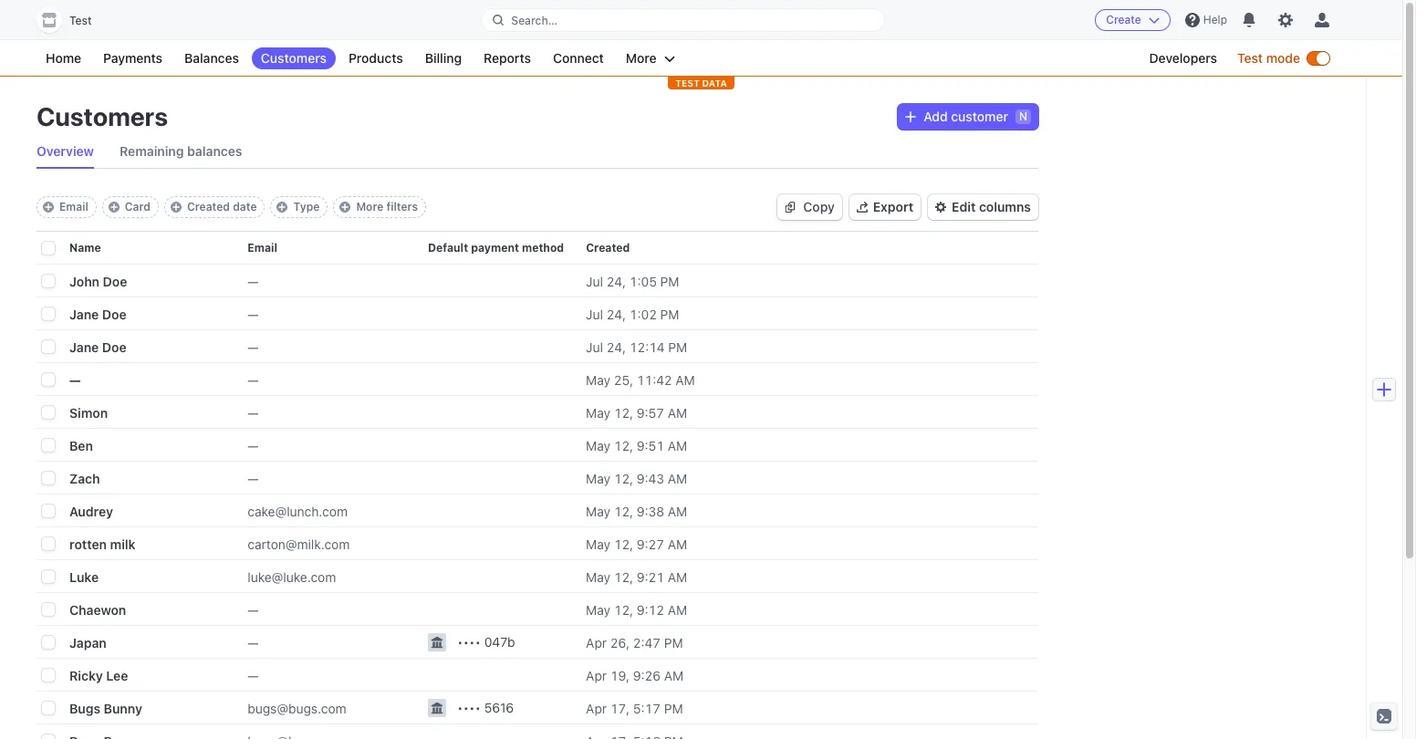 Task type: locate. For each thing, give the bounding box(es) containing it.
customers
[[261, 50, 327, 66], [36, 101, 168, 131]]

1 vertical spatial more
[[356, 200, 384, 214]]

may up may 12, 9:51 am
[[586, 405, 610, 420]]

more inside button
[[626, 50, 657, 66]]

select item checkbox for may 12, 9:27 am
[[42, 537, 55, 550]]

test
[[69, 14, 92, 27], [1237, 50, 1263, 66]]

3 24, from the top
[[607, 339, 626, 354]]

more filters
[[356, 200, 418, 214]]

customers inside "link"
[[261, 50, 327, 66]]

— link for may 12, 9:51 am
[[248, 430, 428, 460]]

may 12, 9:27 am
[[586, 536, 687, 552]]

— link for may 12, 9:12 am
[[248, 594, 428, 625]]

am inside "link"
[[668, 536, 687, 552]]

0 vertical spatial doe
[[103, 273, 127, 289]]

1 vertical spatial created
[[586, 241, 630, 255]]

1 vertical spatial doe
[[102, 306, 126, 322]]

may up may 12, 9:43 am
[[586, 437, 610, 453]]

select item checkbox for may 12, 9:43 am
[[42, 472, 55, 485]]

0 horizontal spatial more
[[356, 200, 384, 214]]

test up home
[[69, 14, 92, 27]]

doe up simon "link"
[[102, 339, 126, 354]]

•••• left 047b
[[457, 634, 481, 650]]

select item checkbox for apr 26, 2:47 pm
[[42, 636, 55, 649]]

24, inside 'link'
[[607, 306, 626, 322]]

copy button
[[778, 194, 842, 220]]

created for created date
[[187, 200, 230, 214]]

5 may from the top
[[586, 503, 610, 519]]

1 vertical spatial jul
[[586, 306, 603, 322]]

pm for jul 24, 1:02 pm
[[660, 306, 679, 322]]

1 vertical spatial 24,
[[607, 306, 626, 322]]

2 jane from the top
[[69, 339, 99, 354]]

1 apr from the top
[[586, 635, 607, 650]]

may for may 12, 9:38 am
[[586, 503, 610, 519]]

tab list
[[36, 135, 1038, 169]]

1 jane doe from the top
[[69, 306, 126, 322]]

12, left 9:12
[[614, 602, 633, 617]]

24, left 12:14 at the left top
[[607, 339, 626, 354]]

jane
[[69, 306, 99, 322], [69, 339, 99, 354]]

jul down 'jul 24, 1:02 pm' at the left
[[586, 339, 603, 354]]

1 vertical spatial ••••
[[457, 700, 481, 715]]

select item checkbox for audrey
[[42, 505, 55, 517]]

25,
[[614, 372, 633, 387]]

tab list containing overview
[[36, 135, 1038, 169]]

12, left the 9:27
[[614, 536, 633, 552]]

12, inside "link"
[[614, 536, 633, 552]]

—
[[248, 273, 259, 289], [248, 306, 259, 322], [248, 339, 259, 354], [69, 372, 81, 387], [248, 372, 259, 387], [248, 405, 259, 420], [248, 437, 259, 453], [248, 470, 259, 486], [248, 602, 259, 617], [248, 635, 259, 650], [248, 667, 259, 683]]

5 12, from the top
[[614, 536, 633, 552]]

12, left 9:43 on the bottom of the page
[[614, 470, 633, 486]]

2 jul from the top
[[586, 306, 603, 322]]

email
[[59, 200, 88, 214], [248, 241, 277, 255]]

jane doe link for jul 24, 1:02 pm
[[69, 299, 189, 329]]

email down date
[[248, 241, 277, 255]]

add email image
[[43, 202, 54, 213]]

am for may 12, 9:12 am
[[668, 602, 687, 617]]

•••• 047b link
[[417, 622, 586, 659]]

date
[[233, 200, 257, 214]]

Search… search field
[[482, 9, 884, 31]]

— link for apr 19, 9:26 am
[[248, 660, 428, 690]]

apr 19, 9:26 am link
[[586, 660, 717, 690]]

created right add created date image
[[187, 200, 230, 214]]

3 apr from the top
[[586, 700, 607, 716]]

japan link
[[69, 627, 189, 657]]

2 vertical spatial 24,
[[607, 339, 626, 354]]

may up 26, in the left bottom of the page
[[586, 602, 610, 617]]

5 select item checkbox from the top
[[42, 472, 55, 485]]

am right 9:21
[[668, 569, 687, 584]]

ricky lee link
[[69, 660, 189, 690]]

•••• left 5616
[[457, 700, 481, 715]]

am
[[676, 372, 695, 387], [668, 405, 687, 420], [668, 437, 687, 453], [668, 470, 687, 486], [668, 503, 687, 519], [668, 536, 687, 552], [668, 569, 687, 584], [668, 602, 687, 617], [664, 667, 684, 683]]

24, for 12:14
[[607, 339, 626, 354]]

2 vertical spatial apr
[[586, 700, 607, 716]]

1 jul from the top
[[586, 273, 603, 289]]

0 horizontal spatial test
[[69, 14, 92, 27]]

2 12, from the top
[[614, 437, 633, 453]]

apr 17, 5:17 pm
[[586, 700, 683, 716]]

0 vertical spatial jane
[[69, 306, 99, 322]]

24, left '1:05'
[[607, 273, 626, 289]]

1 vertical spatial jane doe
[[69, 339, 126, 354]]

am for may 12, 9:27 am
[[668, 536, 687, 552]]

1 jane doe link from the top
[[69, 299, 189, 329]]

test inside button
[[69, 14, 92, 27]]

12,
[[614, 405, 633, 420], [614, 437, 633, 453], [614, 470, 633, 486], [614, 503, 633, 519], [614, 536, 633, 552], [614, 569, 633, 584], [614, 602, 633, 617]]

rotten milk link
[[69, 529, 189, 559]]

3 12, from the top
[[614, 470, 633, 486]]

24, for 1:02
[[607, 306, 626, 322]]

card
[[125, 200, 151, 214]]

doe down john doe link
[[102, 306, 126, 322]]

products link
[[339, 47, 412, 69]]

apr 17, 5:17 pm link
[[586, 693, 717, 723]]

pm right '1:05'
[[660, 273, 679, 289]]

doe right john
[[103, 273, 127, 289]]

1 horizontal spatial created
[[586, 241, 630, 255]]

apr 26, 2:47 pm link
[[586, 627, 717, 657]]

may up may 12, 9:21 am
[[586, 536, 610, 552]]

1 may from the top
[[586, 372, 610, 387]]

select item checkbox for ben
[[42, 439, 55, 452]]

may inside "link"
[[586, 536, 610, 552]]

12, left the 9:51
[[614, 437, 633, 453]]

jul left 1:02
[[586, 306, 603, 322]]

— for may 12, 9:51 am
[[248, 437, 259, 453]]

payments
[[103, 50, 162, 66]]

2 may from the top
[[586, 405, 610, 420]]

test mode
[[1237, 50, 1300, 66]]

7 select item checkbox from the top
[[42, 570, 55, 583]]

bugs
[[69, 700, 100, 716]]

2 vertical spatial doe
[[102, 339, 126, 354]]

filters
[[386, 200, 418, 214]]

bugs@bugs.com
[[248, 700, 346, 716]]

0 vertical spatial 24,
[[607, 273, 626, 289]]

2 jane doe link from the top
[[69, 332, 189, 362]]

apr left 17,
[[586, 700, 607, 716]]

jane for jul 24, 12:14 pm
[[69, 339, 99, 354]]

jul inside 'link'
[[586, 306, 603, 322]]

10 select item checkbox from the top
[[42, 669, 55, 682]]

am right 9:38 at the left bottom of page
[[668, 503, 687, 519]]

search…
[[511, 13, 557, 27]]

may 12, 9:43 am
[[586, 470, 687, 486]]

12, left 9:57
[[614, 405, 633, 420]]

remaining balances link
[[120, 135, 242, 168]]

0 vertical spatial apr
[[586, 635, 607, 650]]

chaewon
[[69, 602, 126, 617]]

luke@luke.com link
[[248, 562, 428, 592]]

am right 9:57
[[668, 405, 687, 420]]

am right 11:42
[[676, 372, 695, 387]]

reports
[[484, 50, 531, 66]]

more for more filters
[[356, 200, 384, 214]]

connect link
[[544, 47, 613, 69]]

0 vertical spatial jane doe link
[[69, 299, 189, 329]]

1 vertical spatial jane doe link
[[69, 332, 189, 362]]

may down may 12, 9:51 am
[[586, 470, 610, 486]]

5:17
[[633, 700, 661, 716]]

may 12, 9:21 am link
[[586, 562, 717, 592]]

customers link
[[252, 47, 336, 69]]

am for may 12, 9:43 am
[[668, 470, 687, 486]]

— for apr 26, 2:47 pm
[[248, 635, 259, 650]]

apr 19, 9:26 am
[[586, 667, 684, 683]]

may for may 12, 9:57 am
[[586, 405, 610, 420]]

am for apr 19, 9:26 am
[[664, 667, 684, 683]]

bugs bunny link
[[69, 693, 189, 723]]

email right add email image
[[59, 200, 88, 214]]

apr for apr 17, 5:17 pm
[[586, 700, 607, 716]]

jane for jul 24, 1:02 pm
[[69, 306, 99, 322]]

1 vertical spatial customers
[[36, 101, 168, 131]]

more right add more filters icon at the top left
[[356, 200, 384, 214]]

help
[[1203, 13, 1227, 26]]

— link for apr 26, 2:47 pm
[[248, 627, 428, 657]]

add customer
[[924, 109, 1008, 124]]

svg image
[[785, 202, 796, 213]]

12, left 9:21
[[614, 569, 633, 584]]

pm right 2:47 in the left bottom of the page
[[664, 635, 683, 650]]

customers up overview
[[36, 101, 168, 131]]

24, for 1:05
[[607, 273, 626, 289]]

•••• 5616
[[457, 700, 514, 715]]

bunny
[[104, 700, 142, 716]]

4 select item checkbox from the top
[[42, 702, 55, 714]]

doe
[[103, 273, 127, 289], [102, 306, 126, 322], [102, 339, 126, 354]]

0 vertical spatial more
[[626, 50, 657, 66]]

1 vertical spatial test
[[1237, 50, 1263, 66]]

2 jane doe from the top
[[69, 339, 126, 354]]

3 jul from the top
[[586, 339, 603, 354]]

am right the "9:26"
[[664, 667, 684, 683]]

apr 26, 2:47 pm
[[586, 635, 683, 650]]

carton@milk.com
[[248, 536, 350, 552]]

may 12, 9:38 am link
[[586, 496, 717, 526]]

am right the 9:27
[[668, 536, 687, 552]]

balances
[[184, 50, 239, 66]]

— for jul 24, 12:14 pm
[[248, 339, 259, 354]]

pm right '5:17'
[[664, 700, 683, 716]]

may up may 12, 9:12 am
[[586, 569, 610, 584]]

0 vertical spatial customers
[[261, 50, 327, 66]]

Search… text field
[[482, 9, 884, 31]]

jane doe link down john doe link
[[69, 299, 189, 329]]

1 horizontal spatial customers
[[261, 50, 327, 66]]

jane doe
[[69, 306, 126, 322], [69, 339, 126, 354]]

7 may from the top
[[586, 569, 610, 584]]

overview link
[[36, 135, 94, 168]]

1 •••• from the top
[[457, 634, 481, 650]]

12, for 9:21
[[614, 569, 633, 584]]

may left 25,
[[586, 372, 610, 387]]

rotten
[[69, 536, 107, 552]]

apr inside "link"
[[586, 700, 607, 716]]

19,
[[610, 667, 630, 683]]

— for may 12, 9:57 am
[[248, 405, 259, 420]]

add type image
[[277, 202, 288, 213]]

jane doe link for jul 24, 12:14 pm
[[69, 332, 189, 362]]

6 12, from the top
[[614, 569, 633, 584]]

12, left 9:38 at the left bottom of page
[[614, 503, 633, 519]]

Select Item checkbox
[[42, 275, 55, 287], [42, 308, 55, 320], [42, 340, 55, 353], [42, 406, 55, 419], [42, 472, 55, 485], [42, 537, 55, 550], [42, 570, 55, 583], [42, 603, 55, 616], [42, 636, 55, 649], [42, 669, 55, 682]]

1 vertical spatial jane
[[69, 339, 99, 354]]

3 may from the top
[[586, 437, 610, 453]]

— for jul 24, 1:05 pm
[[248, 273, 259, 289]]

home
[[46, 50, 81, 66]]

may for may 12, 9:27 am
[[586, 536, 610, 552]]

am right 9:12
[[668, 602, 687, 617]]

0 horizontal spatial created
[[187, 200, 230, 214]]

6 select item checkbox from the top
[[42, 537, 55, 550]]

may for may 12, 9:43 am
[[586, 470, 610, 486]]

1 vertical spatial email
[[248, 241, 277, 255]]

2 vertical spatial jul
[[586, 339, 603, 354]]

pm right 1:02
[[660, 306, 679, 322]]

toolbar
[[36, 196, 426, 218]]

26,
[[610, 635, 630, 650]]

— link for jul 24, 12:14 pm
[[248, 332, 428, 362]]

Select All checkbox
[[42, 242, 55, 255]]

add
[[924, 109, 948, 124]]

4 may from the top
[[586, 470, 610, 486]]

select item checkbox for —
[[42, 373, 55, 386]]

jane doe link up simon "link"
[[69, 332, 189, 362]]

0 vertical spatial jul
[[586, 273, 603, 289]]

9:27
[[637, 536, 664, 552]]

1 select item checkbox from the top
[[42, 373, 55, 386]]

1 12, from the top
[[614, 405, 633, 420]]

1 select item checkbox from the top
[[42, 275, 55, 287]]

3 select item checkbox from the top
[[42, 340, 55, 353]]

created up jul 24, 1:05 pm
[[586, 241, 630, 255]]

— link for may 12, 9:57 am
[[248, 397, 428, 427]]

apr left 26, in the left bottom of the page
[[586, 635, 607, 650]]

n
[[1019, 109, 1027, 123]]

may 12, 9:38 am
[[586, 503, 687, 519]]

1 24, from the top
[[607, 273, 626, 289]]

apr for apr 19, 9:26 am
[[586, 667, 607, 683]]

may 12, 9:27 am link
[[586, 529, 717, 559]]

jul for jul 24, 1:05 pm
[[586, 273, 603, 289]]

•••• inside 'link'
[[457, 634, 481, 650]]

24, left 1:02
[[607, 306, 626, 322]]

8 select item checkbox from the top
[[42, 603, 55, 616]]

pm for jul 24, 1:05 pm
[[660, 273, 679, 289]]

1 jane from the top
[[69, 306, 99, 322]]

1 horizontal spatial test
[[1237, 50, 1263, 66]]

lee
[[106, 667, 128, 683]]

jul for jul 24, 1:02 pm
[[586, 306, 603, 322]]

2 24, from the top
[[607, 306, 626, 322]]

may down may 12, 9:43 am
[[586, 503, 610, 519]]

zach link
[[69, 463, 189, 493]]

jul left '1:05'
[[586, 273, 603, 289]]

3 select item checkbox from the top
[[42, 505, 55, 517]]

0 vertical spatial created
[[187, 200, 230, 214]]

may for may 12, 9:12 am
[[586, 602, 610, 617]]

8 may from the top
[[586, 602, 610, 617]]

1:05
[[629, 273, 657, 289]]

more
[[626, 50, 657, 66], [356, 200, 384, 214]]

developers
[[1149, 50, 1217, 66]]

— link for jul 24, 1:05 pm
[[248, 266, 428, 296]]

pm inside "link"
[[664, 700, 683, 716]]

2 apr from the top
[[586, 667, 607, 683]]

mode
[[1266, 50, 1300, 66]]

am right 9:43 on the bottom of the page
[[668, 470, 687, 486]]

Select Item checkbox
[[42, 373, 55, 386], [42, 439, 55, 452], [42, 505, 55, 517], [42, 702, 55, 714]]

4 12, from the top
[[614, 503, 633, 519]]

products
[[348, 50, 403, 66]]

may 12, 9:51 am link
[[586, 430, 717, 460]]

2 select item checkbox from the top
[[42, 439, 55, 452]]

9 select item checkbox from the top
[[42, 636, 55, 649]]

pm for apr 26, 2:47 pm
[[664, 635, 683, 650]]

9:57
[[637, 405, 664, 420]]

help button
[[1178, 5, 1234, 35]]

1 vertical spatial apr
[[586, 667, 607, 683]]

pm right 12:14 at the left top
[[668, 339, 687, 354]]

— link for may 25, 11:42 am
[[248, 365, 428, 395]]

apr left "19,"
[[586, 667, 607, 683]]

12:14
[[629, 339, 665, 354]]

balances
[[187, 143, 242, 159]]

test left mode
[[1237, 50, 1263, 66]]

2 select item checkbox from the top
[[42, 308, 55, 320]]

0 vertical spatial test
[[69, 14, 92, 27]]

more down search… search box
[[626, 50, 657, 66]]

2 •••• from the top
[[457, 700, 481, 715]]

more inside toolbar
[[356, 200, 384, 214]]

— for may 25, 11:42 am
[[248, 372, 259, 387]]

carton@milk.com link
[[248, 529, 428, 559]]

may 12, 9:12 am
[[586, 602, 687, 617]]

6 may from the top
[[586, 536, 610, 552]]

0 horizontal spatial email
[[59, 200, 88, 214]]

jul 24, 12:14 pm link
[[586, 332, 717, 362]]

am right the 9:51
[[668, 437, 687, 453]]

1 horizontal spatial more
[[626, 50, 657, 66]]

may 12, 9:43 am link
[[586, 463, 717, 493]]

0 vertical spatial ••••
[[457, 634, 481, 650]]

pm inside 'link'
[[660, 306, 679, 322]]

7 12, from the top
[[614, 602, 633, 617]]

0 vertical spatial jane doe
[[69, 306, 126, 322]]

simon link
[[69, 397, 189, 427]]

— link for jul 24, 1:02 pm
[[248, 299, 428, 329]]

customers left products
[[261, 50, 327, 66]]

may for may 25, 11:42 am
[[586, 372, 610, 387]]

4 select item checkbox from the top
[[42, 406, 55, 419]]



Task type: describe. For each thing, give the bounding box(es) containing it.
12, for 9:38
[[614, 503, 633, 519]]

cake@lunch.com
[[248, 503, 348, 519]]

1:02
[[629, 306, 657, 322]]

select item checkbox for may 12, 9:21 am
[[42, 570, 55, 583]]

am for may 12, 9:51 am
[[668, 437, 687, 453]]

milk
[[110, 536, 136, 552]]

9:21
[[637, 569, 664, 584]]

reports link
[[474, 47, 540, 69]]

0 horizontal spatial customers
[[36, 101, 168, 131]]

am for may 25, 11:42 am
[[676, 372, 695, 387]]

9:51
[[637, 437, 664, 453]]

created for created
[[586, 241, 630, 255]]

pm for apr 17, 5:17 pm
[[664, 700, 683, 716]]

add created date image
[[171, 202, 182, 213]]

customer
[[951, 109, 1008, 124]]

john doe link
[[69, 266, 189, 296]]

•••• 047b
[[457, 634, 515, 650]]

0 vertical spatial email
[[59, 200, 88, 214]]

bugs bunny
[[69, 700, 142, 716]]

test
[[675, 78, 700, 89]]

test for test mode
[[1237, 50, 1263, 66]]

select item checkbox for may 12, 9:57 am
[[42, 406, 55, 419]]

•••• for •••• 5616
[[457, 700, 481, 715]]

more button
[[617, 47, 684, 69]]

jul 24, 1:02 pm
[[586, 306, 679, 322]]

may for may 12, 9:21 am
[[586, 569, 610, 584]]

john doe
[[69, 273, 127, 289]]

edit
[[952, 199, 976, 214]]

doe for jul 24, 12:14 pm
[[102, 339, 126, 354]]

create button
[[1095, 9, 1170, 31]]

select item checkbox for bugs bunny
[[42, 702, 55, 714]]

may 12, 9:57 am
[[586, 405, 687, 420]]

2:47
[[633, 635, 661, 650]]

— link for may 12, 9:43 am
[[248, 463, 428, 493]]

select item checkbox for may 12, 9:12 am
[[42, 603, 55, 616]]

12, for 9:51
[[614, 437, 633, 453]]

test for test
[[69, 14, 92, 27]]

jane doe for jul 24, 12:14 pm
[[69, 339, 126, 354]]

export button
[[849, 194, 921, 220]]

export
[[873, 199, 913, 214]]

jul for jul 24, 12:14 pm
[[586, 339, 603, 354]]

select item checkbox for apr 19, 9:26 am
[[42, 669, 55, 682]]

11:42
[[637, 372, 672, 387]]

create
[[1106, 13, 1141, 26]]

doe for jul 24, 1:05 pm
[[103, 273, 127, 289]]

svg image
[[905, 111, 916, 122]]

luke link
[[69, 562, 189, 592]]

john
[[69, 273, 100, 289]]

rotten milk
[[69, 536, 136, 552]]

— for jul 24, 1:02 pm
[[248, 306, 259, 322]]

zach
[[69, 470, 100, 486]]

toolbar containing email
[[36, 196, 426, 218]]

home link
[[36, 47, 90, 69]]

more for more
[[626, 50, 657, 66]]

jul 24, 1:05 pm link
[[586, 266, 717, 296]]

— for apr 19, 9:26 am
[[248, 667, 259, 683]]

am for may 12, 9:21 am
[[668, 569, 687, 584]]

data
[[702, 78, 727, 89]]

pm for jul 24, 12:14 pm
[[668, 339, 687, 354]]

am for may 12, 9:38 am
[[668, 503, 687, 519]]

9:38
[[637, 503, 664, 519]]

12, for 9:57
[[614, 405, 633, 420]]

jane doe for jul 24, 1:02 pm
[[69, 306, 126, 322]]

created date
[[187, 200, 257, 214]]

12, for 9:12
[[614, 602, 633, 617]]

name
[[69, 241, 101, 255]]

luke
[[69, 569, 99, 584]]

type
[[293, 200, 320, 214]]

12, for 9:27
[[614, 536, 633, 552]]

— for may 12, 9:43 am
[[248, 470, 259, 486]]

may 12, 9:21 am
[[586, 569, 687, 584]]

luke@luke.com
[[248, 569, 336, 584]]

apr for apr 26, 2:47 pm
[[586, 635, 607, 650]]

simon
[[69, 405, 108, 420]]

overview
[[36, 143, 94, 159]]

billing
[[425, 50, 462, 66]]

balances link
[[175, 47, 248, 69]]

audrey
[[69, 503, 113, 519]]

— for may 12, 9:12 am
[[248, 602, 259, 617]]

select item checkbox for jul 24, 12:14 pm
[[42, 340, 55, 353]]

test data
[[675, 78, 727, 89]]

japan
[[69, 635, 107, 650]]

copy
[[803, 199, 835, 214]]

jul 24, 1:02 pm link
[[586, 299, 717, 329]]

edit columns button
[[928, 194, 1038, 220]]

9:26
[[633, 667, 661, 683]]

select item checkbox for jul 24, 1:02 pm
[[42, 308, 55, 320]]

•••• for •••• 047b
[[457, 634, 481, 650]]

ben link
[[69, 430, 189, 460]]

doe for jul 24, 1:02 pm
[[102, 306, 126, 322]]

may for may 12, 9:51 am
[[586, 437, 610, 453]]

12, for 9:43
[[614, 470, 633, 486]]

billing link
[[416, 47, 471, 69]]

default
[[428, 241, 468, 255]]

am for may 12, 9:57 am
[[668, 405, 687, 420]]

ricky lee
[[69, 667, 128, 683]]

9:43
[[637, 470, 664, 486]]

developers link
[[1140, 47, 1226, 69]]

columns
[[979, 199, 1031, 214]]

may 12, 9:57 am link
[[586, 397, 717, 427]]

17,
[[610, 700, 630, 716]]

may 12, 9:12 am link
[[586, 594, 717, 625]]

1 horizontal spatial email
[[248, 241, 277, 255]]

9:12
[[637, 602, 664, 617]]

may 25, 11:42 am
[[586, 372, 695, 387]]

select item checkbox for jul 24, 1:05 pm
[[42, 275, 55, 287]]

add card image
[[108, 202, 119, 213]]

audrey link
[[69, 496, 189, 526]]

add more filters image
[[340, 202, 351, 213]]

5616
[[484, 700, 514, 715]]

may 12, 9:51 am
[[586, 437, 687, 453]]



Task type: vqa. For each thing, say whether or not it's contained in the screenshot.
At
no



